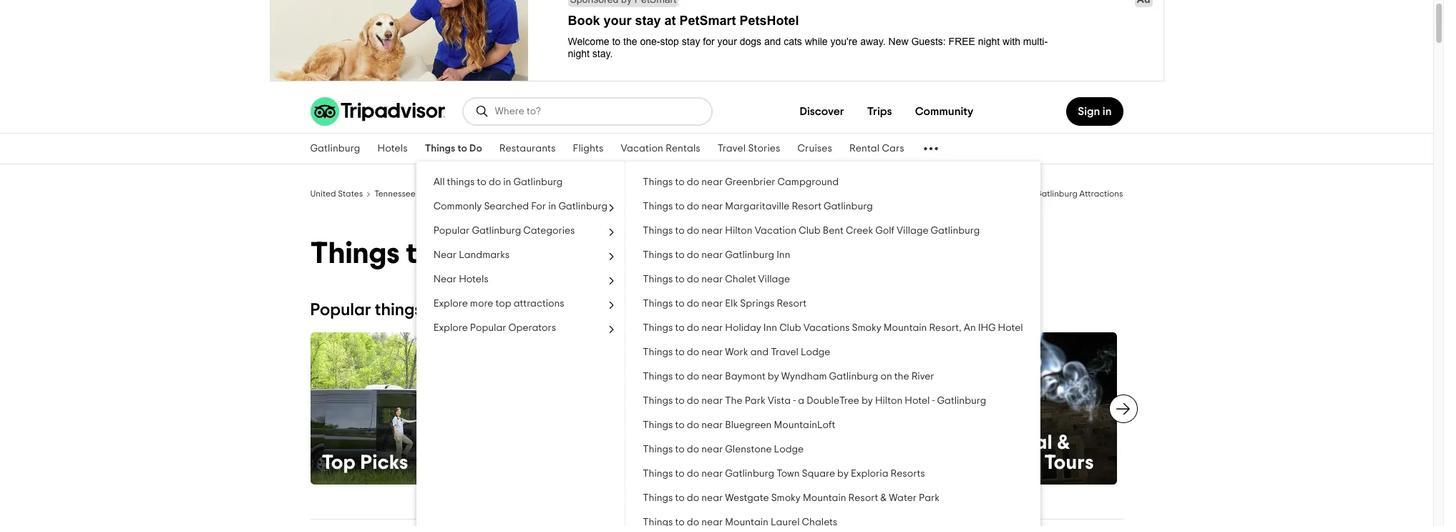 Task type: vqa. For each thing, say whether or not it's contained in the screenshot.
Things to do near Glenstone Lodge on the bottom of the page
yes



Task type: describe. For each thing, give the bounding box(es) containing it.
things for all
[[447, 178, 475, 188]]

theme parks
[[649, 454, 768, 474]]

chalet
[[725, 275, 756, 285]]

0 horizontal spatial -
[[793, 397, 796, 407]]

attractions
[[1080, 190, 1124, 198]]

1 horizontal spatial park
[[919, 494, 940, 504]]

baymont
[[725, 372, 766, 382]]

resort,
[[930, 324, 962, 334]]

near for things to do near bluegreen mountainloft
[[702, 421, 723, 431]]

near for things to do near glenstone lodge
[[702, 445, 723, 455]]

searched
[[484, 202, 529, 212]]

tennessee (tn)
[[375, 190, 433, 198]]

united states
[[310, 190, 363, 198]]

work
[[725, 348, 749, 358]]

0 horizontal spatial hotel
[[905, 397, 930, 407]]

gatlinburg up cultural
[[938, 397, 987, 407]]

resort inside things to do near elk springs resort link
[[777, 299, 807, 309]]

resorts
[[891, 470, 925, 480]]

things for things to do near margaritaville resort gatlinburg link at the top of page
[[643, 202, 673, 212]]

things to do near work and travel lodge
[[643, 348, 831, 358]]

gatlinburg down glenstone on the right of the page
[[725, 470, 775, 480]]

things to do near work and travel lodge link
[[626, 341, 1041, 365]]

things to do near westgate smoky mountain resort & water park
[[643, 494, 940, 504]]

all
[[434, 178, 445, 188]]

near for things to do near elk springs resort
[[702, 299, 723, 309]]

landmarks
[[459, 251, 510, 261]]

gatlinburg inside "link"
[[310, 144, 361, 154]]

0 horizontal spatial hilton
[[725, 226, 753, 236]]

near hotels button
[[416, 268, 625, 292]]

things to do near margaritaville resort gatlinburg
[[643, 202, 873, 212]]

things to do near elk springs resort link
[[626, 292, 1041, 316]]

tripadvisor image
[[310, 97, 445, 126]]

explore more top attractions button
[[416, 292, 625, 316]]

gatlinburg down gatlinburg,
[[931, 226, 980, 236]]

parks
[[717, 454, 768, 474]]

in down popular gatlinburg categories
[[484, 239, 508, 269]]

do down the flights link
[[602, 190, 613, 198]]

near for things to do near greenbrier campground
[[702, 178, 723, 188]]

inn for gatlinburg
[[777, 251, 791, 261]]

bluegreen
[[725, 421, 772, 431]]

explore for explore popular operators
[[434, 324, 468, 334]]

things to do near westgate smoky mountain resort & water park link
[[626, 487, 1041, 511]]

near landmarks button
[[416, 243, 625, 268]]

gatlinburg down vacation rentals
[[624, 190, 666, 198]]

theme inside "link"
[[649, 454, 713, 474]]

Search search field
[[495, 105, 700, 118]]

gatlinburg up "for"
[[514, 178, 563, 188]]

do for things to do near hilton vacation club bent creek golf village gatlinburg
[[687, 226, 700, 236]]

rental
[[850, 144, 880, 154]]

popular for popular things to do
[[310, 302, 371, 319]]

do for things to do near the park vista - a doubletree by hilton hotel - gatlinburg
[[687, 397, 700, 407]]

gatlinburg link
[[302, 134, 369, 164]]

things to do near the park vista - a doubletree by hilton hotel - gatlinburg
[[643, 397, 987, 407]]

united states link
[[310, 188, 363, 199]]

top
[[322, 454, 356, 474]]

springs
[[740, 299, 775, 309]]

things to do near greenbrier campground
[[643, 178, 839, 188]]

things for things to do near baymont by wyndham gatlinburg on the river link
[[643, 372, 673, 382]]

wyndham
[[782, 372, 827, 382]]

sign in link
[[1067, 97, 1124, 126]]

cruises link
[[789, 134, 841, 164]]

0 vertical spatial things to do in gatlinburg
[[564, 190, 666, 198]]

walking
[[813, 434, 889, 454]]

0 vertical spatial mountain
[[884, 324, 927, 334]]

0 vertical spatial by
[[768, 372, 779, 382]]

things to do
[[425, 144, 482, 154]]

commonly searched for in gatlinburg
[[434, 202, 608, 212]]

things to do near bluegreen mountainloft link
[[626, 414, 1041, 438]]

gatlinburg up creek
[[824, 202, 873, 212]]

near for things to do near holiday inn club vacations smoky mountain resort, an ihg hotel
[[702, 324, 723, 334]]

things for things to do near hilton vacation club bent creek golf village gatlinburg link
[[643, 226, 673, 236]]

trips button
[[856, 97, 904, 126]]

things to do near margaritaville resort gatlinburg link
[[626, 195, 1041, 219]]

things for popular
[[375, 302, 422, 319]]

things for things to do near elk springs resort link
[[643, 299, 673, 309]]

more
[[470, 299, 494, 309]]

vacation rentals
[[621, 144, 701, 154]]

things for the things to do near gatlinburg town square by exploria resorts link
[[643, 470, 673, 480]]

things to do near chalet village
[[643, 275, 790, 285]]

things for things to do near holiday inn club vacations smoky mountain resort, an ihg hotel link
[[643, 324, 673, 334]]

hotels inside button
[[459, 275, 489, 285]]

popular gatlinburg categories
[[434, 226, 575, 236]]

near for things to do near hilton vacation club bent creek golf village gatlinburg
[[702, 226, 723, 236]]

explore popular operators button
[[416, 316, 625, 341]]

ihg
[[979, 324, 996, 334]]

popular for popular gatlinburg categories
[[434, 226, 470, 236]]

& inside cultural & theme tours
[[1058, 434, 1071, 454]]

elk
[[725, 299, 738, 309]]

gatlinburg down categories
[[514, 239, 660, 269]]

rental cars
[[850, 144, 905, 154]]

in down vacation rentals link
[[615, 190, 622, 198]]

restaurants
[[500, 144, 556, 154]]

things to do near chalet village link
[[626, 268, 1041, 292]]

do for things to do near chalet village
[[687, 275, 700, 285]]

the
[[895, 372, 910, 382]]

picks
[[361, 454, 409, 474]]

an
[[964, 324, 976, 334]]

flights
[[573, 144, 604, 154]]

exploria
[[851, 470, 889, 480]]

things for things to do near gatlinburg inn link
[[643, 251, 673, 261]]

club for bent
[[799, 226, 821, 236]]

holiday
[[725, 324, 762, 334]]

near for near landmarks
[[434, 251, 457, 261]]

tn
[[1018, 190, 1030, 198]]

0 horizontal spatial park
[[745, 397, 766, 407]]

cultural & theme tours link
[[966, 333, 1118, 485]]

things for things to do near bluegreen mountainloft link
[[643, 421, 673, 431]]

1 vertical spatial by
[[862, 397, 873, 407]]

things to do near elk springs resort
[[643, 299, 807, 309]]

all things to do in gatlinburg
[[434, 178, 563, 188]]

greenbrier
[[725, 178, 776, 188]]

do down search icon
[[470, 144, 482, 154]]

near for things to do near work and travel lodge
[[702, 348, 723, 358]]

popular inside button
[[470, 324, 507, 334]]

gatlinburg up chalet
[[725, 251, 775, 261]]

discover
[[800, 106, 845, 117]]

things to do near greenbrier campground link
[[626, 170, 1041, 195]]

things to do near gatlinburg inn
[[643, 251, 791, 261]]

tennessee
[[375, 190, 416, 198]]

glenstone
[[725, 445, 772, 455]]

doubletree
[[807, 397, 860, 407]]

previous image
[[302, 401, 319, 418]]

0 horizontal spatial vacation
[[621, 144, 664, 154]]

trips
[[868, 106, 893, 117]]

river
[[912, 372, 935, 382]]



Task type: locate. For each thing, give the bounding box(es) containing it.
do down theme parks
[[687, 494, 700, 504]]

0 vertical spatial near
[[434, 251, 457, 261]]

explore more top attractions
[[434, 299, 565, 309]]

14 near from the top
[[702, 494, 723, 504]]

8 near from the top
[[702, 348, 723, 358]]

things to do in gatlinburg down the flights link
[[564, 190, 666, 198]]

discover button
[[789, 97, 856, 126]]

club for vacations
[[780, 324, 802, 334]]

resort down the exploria
[[849, 494, 879, 504]]

1 horizontal spatial travel
[[771, 348, 799, 358]]

town
[[777, 470, 800, 480]]

hilton down margaritaville
[[725, 226, 753, 236]]

things to do near hilton vacation club bent creek golf village gatlinburg
[[643, 226, 980, 236]]

13 near from the top
[[702, 470, 723, 480]]

club left vacations
[[780, 324, 802, 334]]

stories
[[748, 144, 781, 154]]

states
[[338, 190, 363, 198]]

walking tours
[[813, 434, 889, 474]]

1 theme from the left
[[649, 454, 713, 474]]

12 near from the top
[[702, 445, 723, 455]]

village inside things to do near chalet village link
[[759, 275, 790, 285]]

near for things to do near the park vista - a doubletree by hilton hotel - gatlinburg
[[702, 397, 723, 407]]

things to do near gatlinburg town square by exploria resorts link
[[626, 463, 1041, 487]]

for
[[531, 202, 546, 212]]

travel up things to do near baymont by wyndham gatlinburg on the river
[[771, 348, 799, 358]]

0 vertical spatial hotel
[[998, 324, 1024, 334]]

theme
[[649, 454, 713, 474], [977, 454, 1040, 474]]

bent
[[823, 226, 844, 236]]

1 vertical spatial hotels
[[459, 275, 489, 285]]

top picks
[[322, 454, 409, 474]]

1 horizontal spatial by
[[838, 470, 849, 480]]

2 theme from the left
[[977, 454, 1040, 474]]

on
[[881, 372, 893, 382]]

1 horizontal spatial hotels
[[459, 275, 489, 285]]

do up near hotels
[[441, 239, 478, 269]]

1 vertical spatial lodge
[[774, 445, 804, 455]]

things to do near gatlinburg town square by exploria resorts
[[643, 470, 925, 480]]

do left more
[[446, 302, 467, 319]]

1 vertical spatial smoky
[[772, 494, 801, 504]]

tours
[[813, 454, 863, 474], [1045, 454, 1095, 474]]

1 vertical spatial inn
[[764, 324, 778, 334]]

1 vertical spatial vacation
[[755, 226, 797, 236]]

gatlinburg
[[310, 144, 361, 154], [514, 178, 563, 188], [624, 190, 666, 198], [1036, 190, 1078, 198], [559, 202, 608, 212], [824, 202, 873, 212], [472, 226, 521, 236], [931, 226, 980, 236], [514, 239, 660, 269], [725, 251, 775, 261], [830, 372, 879, 382], [938, 397, 987, 407], [725, 470, 775, 480]]

rental cars link
[[841, 134, 913, 164]]

do for things to do near margaritaville resort gatlinburg
[[687, 202, 700, 212]]

2 explore from the top
[[434, 324, 468, 334]]

things for things to do near work and travel lodge link
[[643, 348, 673, 358]]

things to do in gatlinburg, tn - gatlinburg attractions
[[913, 190, 1124, 198]]

near for things to do near chalet village
[[702, 275, 723, 285]]

do left parks
[[687, 445, 700, 455]]

lodge up town
[[774, 445, 804, 455]]

popular gatlinburg categories button
[[416, 219, 625, 243]]

do left gatlinburg,
[[950, 190, 961, 198]]

things to do in gatlinburg down popular gatlinburg categories
[[310, 239, 660, 269]]

by right doubletree
[[862, 397, 873, 407]]

park right water
[[919, 494, 940, 504]]

1 horizontal spatial hilton
[[876, 397, 903, 407]]

3 near from the top
[[702, 226, 723, 236]]

near down things to do near gatlinburg inn
[[702, 275, 723, 285]]

1 vertical spatial park
[[919, 494, 940, 504]]

hotel right ihg
[[998, 324, 1024, 334]]

do left the
[[687, 397, 700, 407]]

inn up and
[[764, 324, 778, 334]]

top
[[496, 299, 512, 309]]

11 near from the top
[[702, 421, 723, 431]]

do for things to do near holiday inn club vacations smoky mountain resort, an ihg hotel
[[687, 324, 700, 334]]

near for things to do near westgate smoky mountain resort & water park
[[702, 494, 723, 504]]

do left work
[[687, 348, 700, 358]]

0 vertical spatial smoky
[[852, 324, 882, 334]]

6 near from the top
[[702, 299, 723, 309]]

do down things to do near elk springs resort
[[687, 324, 700, 334]]

travel
[[718, 144, 746, 154], [771, 348, 799, 358]]

hotels link
[[369, 134, 416, 164]]

inn down things to do near hilton vacation club bent creek golf village gatlinburg
[[777, 251, 791, 261]]

do up things to do near gatlinburg inn
[[687, 226, 700, 236]]

0 vertical spatial hilton
[[725, 226, 753, 236]]

do inside the things to do near gatlinburg town square by exploria resorts link
[[687, 470, 700, 480]]

do down things to do near work and travel lodge
[[687, 372, 700, 382]]

smoky
[[852, 324, 882, 334], [772, 494, 801, 504]]

do down "rentals"
[[687, 178, 700, 188]]

1 horizontal spatial hotel
[[998, 324, 1024, 334]]

by
[[768, 372, 779, 382], [862, 397, 873, 407], [838, 470, 849, 480]]

in
[[1103, 106, 1112, 117], [503, 178, 511, 188], [615, 190, 622, 198], [963, 190, 970, 198], [549, 202, 557, 212], [484, 239, 508, 269]]

united
[[310, 190, 336, 198]]

1 horizontal spatial vacation
[[755, 226, 797, 236]]

do for things to do near bluegreen mountainloft
[[687, 421, 700, 431]]

& left water
[[881, 494, 887, 504]]

near up near hotels
[[434, 251, 457, 261]]

0 vertical spatial explore
[[434, 299, 468, 309]]

near for things to do near gatlinburg inn
[[702, 251, 723, 261]]

by up vista on the bottom right of page
[[768, 372, 779, 382]]

all things to do in gatlinburg link
[[416, 170, 625, 195]]

1 vertical spatial &
[[881, 494, 887, 504]]

- left the a
[[793, 397, 796, 407]]

1 horizontal spatial -
[[933, 397, 935, 407]]

do inside things to do near bluegreen mountainloft link
[[687, 421, 700, 431]]

do inside things to do near baymont by wyndham gatlinburg on the river link
[[687, 372, 700, 382]]

do for things to do near baymont by wyndham gatlinburg on the river
[[687, 372, 700, 382]]

near left the
[[702, 397, 723, 407]]

resort right 'springs'
[[777, 299, 807, 309]]

in inside all things to do in gatlinburg link
[[503, 178, 511, 188]]

near down things to do near bluegreen mountainloft
[[702, 445, 723, 455]]

near left greenbrier
[[702, 178, 723, 188]]

village
[[897, 226, 929, 236], [759, 275, 790, 285]]

1 vertical spatial hotel
[[905, 397, 930, 407]]

vacation down things to do near margaritaville resort gatlinburg
[[755, 226, 797, 236]]

0 vertical spatial lodge
[[801, 348, 831, 358]]

near for things to do near gatlinburg town square by exploria resorts
[[702, 470, 723, 480]]

7 near from the top
[[702, 324, 723, 334]]

theme inside cultural & theme tours
[[977, 454, 1040, 474]]

2 vertical spatial by
[[838, 470, 849, 480]]

1 tours from the left
[[813, 454, 863, 474]]

village up 'springs'
[[759, 275, 790, 285]]

things for things to do near greenbrier campground link
[[643, 178, 673, 188]]

commonly searched for in gatlinburg button
[[416, 195, 625, 219]]

near hotels
[[434, 275, 489, 285]]

mountain
[[884, 324, 927, 334], [803, 494, 847, 504]]

gatlinburg up doubletree
[[830, 372, 879, 382]]

hotels down tripadvisor image
[[378, 144, 408, 154]]

popular
[[434, 226, 470, 236], [310, 302, 371, 319], [470, 324, 507, 334]]

do for things to do near glenstone lodge
[[687, 445, 700, 455]]

travel stories
[[718, 144, 781, 154]]

vacation rentals link
[[613, 134, 709, 164]]

do up things to do near chalet village
[[687, 251, 700, 261]]

1 horizontal spatial smoky
[[852, 324, 882, 334]]

2 tours from the left
[[1045, 454, 1095, 474]]

do for things to do near gatlinburg inn
[[687, 251, 700, 261]]

cultural
[[977, 434, 1053, 454]]

0 vertical spatial village
[[897, 226, 929, 236]]

near up things to do near glenstone lodge
[[702, 421, 723, 431]]

tours inside 'walking tours'
[[813, 454, 863, 474]]

0 vertical spatial things
[[447, 178, 475, 188]]

0 vertical spatial park
[[745, 397, 766, 407]]

0 vertical spatial travel
[[718, 144, 746, 154]]

community
[[915, 106, 974, 117]]

do inside things to do near the park vista - a doubletree by hilton hotel - gatlinburg link
[[687, 397, 700, 407]]

golf
[[876, 226, 895, 236]]

club left bent
[[799, 226, 821, 236]]

do down things to do near chalet village
[[687, 299, 700, 309]]

10 near from the top
[[702, 397, 723, 407]]

0 horizontal spatial things
[[375, 302, 422, 319]]

do inside things to do near work and travel lodge link
[[687, 348, 700, 358]]

1 vertical spatial things
[[375, 302, 422, 319]]

2 near from the top
[[434, 275, 457, 285]]

things to do near glenstone lodge
[[643, 445, 804, 455]]

0 horizontal spatial smoky
[[772, 494, 801, 504]]

2 horizontal spatial by
[[862, 397, 873, 407]]

& right cultural
[[1058, 434, 1071, 454]]

1 near from the top
[[434, 251, 457, 261]]

None search field
[[464, 99, 711, 125]]

2 vertical spatial resort
[[849, 494, 879, 504]]

0 vertical spatial resort
[[792, 202, 822, 212]]

do up the searched
[[489, 178, 501, 188]]

(tn)
[[418, 190, 433, 198]]

9 near from the top
[[702, 372, 723, 382]]

near up things to do near gatlinburg inn
[[702, 226, 723, 236]]

1 horizontal spatial village
[[897, 226, 929, 236]]

near down near landmarks
[[434, 275, 457, 285]]

&
[[1058, 434, 1071, 454], [881, 494, 887, 504]]

do inside the things to do near glenstone lodge link
[[687, 445, 700, 455]]

near left elk
[[702, 299, 723, 309]]

do inside things to do near hilton vacation club bent creek golf village gatlinburg link
[[687, 226, 700, 236]]

cultural & theme tours
[[977, 434, 1095, 474]]

0 horizontal spatial travel
[[718, 144, 746, 154]]

gatlinburg up categories
[[559, 202, 608, 212]]

in right "for"
[[549, 202, 557, 212]]

gatlinburg right tn
[[1036, 190, 1078, 198]]

2 vertical spatial popular
[[470, 324, 507, 334]]

lodge down vacations
[[801, 348, 831, 358]]

near down things to do near glenstone lodge
[[702, 470, 723, 480]]

near left westgate
[[702, 494, 723, 504]]

sign in
[[1078, 106, 1112, 117]]

margaritaville
[[725, 202, 790, 212]]

do for things to do near gatlinburg town square by exploria resorts
[[687, 470, 700, 480]]

vacation left "rentals"
[[621, 144, 664, 154]]

1 vertical spatial travel
[[771, 348, 799, 358]]

vacations
[[804, 324, 850, 334]]

and
[[751, 348, 769, 358]]

do inside all things to do in gatlinburg link
[[489, 178, 501, 188]]

explore inside button
[[434, 324, 468, 334]]

things to do near gatlinburg inn link
[[626, 243, 1041, 268]]

-
[[1031, 190, 1034, 198], [793, 397, 796, 407], [933, 397, 935, 407]]

explore inside button
[[434, 299, 468, 309]]

square
[[802, 470, 836, 480]]

explore
[[434, 299, 468, 309], [434, 324, 468, 334]]

do inside things to do near gatlinburg inn link
[[687, 251, 700, 261]]

resort inside things to do near westgate smoky mountain resort & water park link
[[849, 494, 879, 504]]

0 horizontal spatial theme
[[649, 454, 713, 474]]

near landmarks
[[434, 251, 510, 261]]

near inside "button"
[[434, 251, 457, 261]]

things to do near bluegreen mountainloft
[[643, 421, 836, 431]]

1 horizontal spatial tours
[[1045, 454, 1095, 474]]

search image
[[475, 105, 489, 119]]

community button
[[904, 97, 985, 126]]

things to do near baymont by wyndham gatlinburg on the river link
[[626, 365, 1041, 389]]

near for near hotels
[[434, 275, 457, 285]]

1 horizontal spatial mountain
[[884, 324, 927, 334]]

cruises
[[798, 144, 833, 154]]

in inside sign in link
[[1103, 106, 1112, 117]]

hotel
[[998, 324, 1024, 334], [905, 397, 930, 407]]

westgate
[[725, 494, 769, 504]]

resort down campground
[[792, 202, 822, 212]]

0 horizontal spatial mountain
[[803, 494, 847, 504]]

in up the searched
[[503, 178, 511, 188]]

things for things to do near westgate smoky mountain resort & water park link
[[643, 494, 673, 504]]

in right "sign"
[[1103, 106, 1112, 117]]

smoky right vacations
[[852, 324, 882, 334]]

explore for explore more top attractions
[[434, 299, 468, 309]]

1 explore from the top
[[434, 299, 468, 309]]

- down river
[[933, 397, 935, 407]]

rentals
[[666, 144, 701, 154]]

do inside things to do near greenbrier campground link
[[687, 178, 700, 188]]

travel stories link
[[709, 134, 789, 164]]

gatlinburg down the searched
[[472, 226, 521, 236]]

park right the
[[745, 397, 766, 407]]

resort inside things to do near margaritaville resort gatlinburg link
[[792, 202, 822, 212]]

do inside things to do near elk springs resort link
[[687, 299, 700, 309]]

1 horizontal spatial things
[[447, 178, 475, 188]]

near for things to do near margaritaville resort gatlinburg
[[702, 202, 723, 212]]

advertisement region
[[0, 0, 1434, 84]]

do for things to do near westgate smoky mountain resort & water park
[[687, 494, 700, 504]]

do down things to do near glenstone lodge
[[687, 470, 700, 480]]

near down things to do near greenbrier campground
[[702, 202, 723, 212]]

walking tours link
[[802, 333, 954, 485]]

- right tn
[[1031, 190, 1034, 198]]

5 near from the top
[[702, 275, 723, 285]]

do down things to do near greenbrier campground
[[687, 202, 700, 212]]

village right golf at top right
[[897, 226, 929, 236]]

do inside things to do near holiday inn club vacations smoky mountain resort, an ihg hotel link
[[687, 324, 700, 334]]

0 vertical spatial club
[[799, 226, 821, 236]]

0 vertical spatial inn
[[777, 251, 791, 261]]

0 vertical spatial vacation
[[621, 144, 664, 154]]

near for things to do near baymont by wyndham gatlinburg on the river
[[702, 372, 723, 382]]

1 horizontal spatial theme
[[977, 454, 1040, 474]]

0 horizontal spatial &
[[881, 494, 887, 504]]

gatlinburg,
[[972, 190, 1016, 198]]

in left gatlinburg,
[[963, 190, 970, 198]]

attractions
[[514, 299, 565, 309]]

1 vertical spatial club
[[780, 324, 802, 334]]

1 vertical spatial explore
[[434, 324, 468, 334]]

0 horizontal spatial by
[[768, 372, 779, 382]]

1 vertical spatial mountain
[[803, 494, 847, 504]]

travel left stories
[[718, 144, 746, 154]]

categories
[[524, 226, 575, 236]]

tours inside cultural & theme tours
[[1045, 454, 1095, 474]]

1 vertical spatial popular
[[310, 302, 371, 319]]

1 vertical spatial things to do in gatlinburg
[[310, 239, 660, 269]]

1 vertical spatial resort
[[777, 299, 807, 309]]

mountain down square
[[803, 494, 847, 504]]

smoky down things to do near gatlinburg town square by exploria resorts in the bottom of the page
[[772, 494, 801, 504]]

popular things to do
[[310, 302, 467, 319]]

mountain left resort,
[[884, 324, 927, 334]]

campground
[[778, 178, 839, 188]]

0 vertical spatial &
[[1058, 434, 1071, 454]]

do inside things to do near westgate smoky mountain resort & water park link
[[687, 494, 700, 504]]

2 horizontal spatial -
[[1031, 190, 1034, 198]]

near left work
[[702, 348, 723, 358]]

near up things to do near chalet village
[[702, 251, 723, 261]]

do for things to do near greenbrier campground
[[687, 178, 700, 188]]

1 horizontal spatial &
[[1058, 434, 1071, 454]]

creek
[[846, 226, 874, 236]]

things for things to do near chalet village link
[[643, 275, 673, 285]]

do inside things to do near chalet village link
[[687, 275, 700, 285]]

0 vertical spatial popular
[[434, 226, 470, 236]]

things for things to do near the park vista - a doubletree by hilton hotel - gatlinburg link at bottom
[[643, 397, 673, 407]]

things to do near holiday inn club vacations smoky mountain resort, an ihg hotel
[[643, 324, 1024, 334]]

hilton down on
[[876, 397, 903, 407]]

near left baymont
[[702, 372, 723, 382]]

inn for holiday
[[764, 324, 778, 334]]

do inside things to do near margaritaville resort gatlinburg link
[[687, 202, 700, 212]]

next image
[[1115, 401, 1132, 418]]

0 horizontal spatial tours
[[813, 454, 863, 474]]

in inside the commonly searched for in gatlinburg button
[[549, 202, 557, 212]]

0 horizontal spatial village
[[759, 275, 790, 285]]

do for things to do near elk springs resort
[[687, 299, 700, 309]]

1 near from the top
[[702, 178, 723, 188]]

explore popular operators
[[434, 324, 556, 334]]

do down things to do near gatlinburg inn
[[687, 275, 700, 285]]

top picks link
[[310, 333, 463, 485]]

village inside things to do near hilton vacation club bent creek golf village gatlinburg link
[[897, 226, 929, 236]]

1 vertical spatial hilton
[[876, 397, 903, 407]]

near down things to do near elk springs resort
[[702, 324, 723, 334]]

hotel down river
[[905, 397, 930, 407]]

4 near from the top
[[702, 251, 723, 261]]

1 vertical spatial near
[[434, 275, 457, 285]]

0 horizontal spatial hotels
[[378, 144, 408, 154]]

near inside button
[[434, 275, 457, 285]]

vista
[[768, 397, 791, 407]]

popular inside button
[[434, 226, 470, 236]]

hotels down near landmarks
[[459, 275, 489, 285]]

2 near from the top
[[702, 202, 723, 212]]

1 vertical spatial village
[[759, 275, 790, 285]]

do up things to do near glenstone lodge
[[687, 421, 700, 431]]

by right square
[[838, 470, 849, 480]]

0 vertical spatial hotels
[[378, 144, 408, 154]]

things for the things to do near glenstone lodge link
[[643, 445, 673, 455]]

things to do near holiday inn club vacations smoky mountain resort, an ihg hotel link
[[626, 316, 1041, 341]]

gatlinburg up united states link
[[310, 144, 361, 154]]

do for things to do near work and travel lodge
[[687, 348, 700, 358]]



